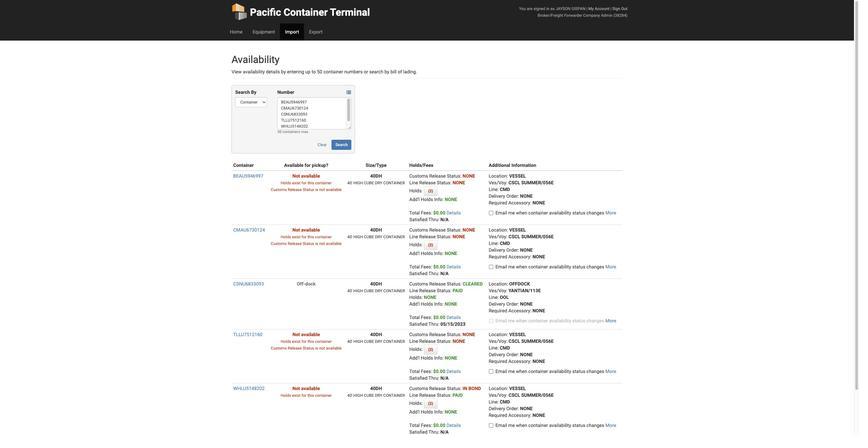 Task type: vqa. For each thing, say whether or not it's contained in the screenshot.
me
yes



Task type: describe. For each thing, give the bounding box(es) containing it.
40' for cmau6730124
[[347, 235, 353, 240]]

n/a for beau5946997
[[440, 217, 449, 222]]

search for search by
[[235, 90, 250, 95]]

additional
[[489, 163, 510, 168]]

import
[[285, 29, 299, 35]]

search by
[[235, 90, 256, 95]]

cmau6730124
[[233, 228, 265, 233]]

not available holds exist for this container customs release status is not available for cmau6730124
[[271, 228, 342, 246]]

thru: for cmau6730124
[[429, 271, 439, 277]]

total fees: $0.00 details satisfied thru: 05/15/2023
[[409, 315, 466, 327]]

line: inside location : offdock ves/voy: yantian/113e line: ool delivery order : none required accessory : none
[[489, 295, 499, 300]]

thru: for whlu5148202
[[429, 430, 439, 435]]

info: for tllu7512160
[[434, 356, 444, 361]]

holds inside not available holds exist for this container
[[281, 394, 291, 398]]

not available holds exist for this container
[[281, 386, 332, 398]]

fees: for csnu6833093
[[421, 315, 432, 320]]

add'l for beau5946997
[[409, 197, 420, 202]]

availability for tllu7512160
[[549, 369, 571, 375]]

to
[[312, 69, 316, 75]]

pickup?
[[312, 163, 328, 168]]

40dh for whlu5148202
[[370, 386, 382, 392]]

customs release status : none line release status : none for tllu7512160
[[409, 332, 475, 344]]

total fees: $0.00 details satisfied thru: n/a for beau5946997
[[409, 210, 461, 222]]

container for tllu7512160
[[383, 340, 405, 344]]

1 | from the left
[[586, 6, 587, 11]]

exist for beau5946997
[[292, 181, 301, 186]]

cube for csnu6833093
[[364, 289, 374, 294]]

dry for csnu6833093
[[375, 289, 382, 294]]

40dh 40' high cube dry container for whlu5148202
[[347, 386, 405, 398]]

off-dock
[[297, 282, 316, 287]]

05/15/2023
[[440, 322, 466, 327]]

thru: for csnu6833093
[[429, 322, 439, 327]]

exist for tllu7512160
[[292, 340, 301, 344]]

n/a for tllu7512160
[[440, 376, 449, 381]]

total for whlu5148202
[[409, 423, 420, 429]]

pacific container terminal
[[250, 6, 370, 18]]

equipment
[[253, 29, 275, 35]]

cmd for beau5946997
[[500, 187, 510, 192]]

is for tllu7512160
[[315, 346, 318, 351]]

40' for whlu5148202
[[347, 394, 353, 398]]

of
[[398, 69, 402, 75]]

location for whlu5148202
[[489, 386, 507, 392]]

(2) link for beau5946997
[[424, 186, 438, 196]]

line for beau5946997
[[409, 180, 418, 186]]

info: inside customs release status : cleared line release status : paid holds: none add'l holds info: none
[[434, 302, 444, 307]]

40dh for beau5946997
[[370, 174, 382, 179]]

dry for whlu5148202
[[375, 394, 382, 398]]

are
[[527, 6, 533, 11]]

this for beau5946997
[[308, 181, 314, 186]]

availability
[[232, 54, 280, 65]]

offdock
[[509, 282, 530, 287]]

not for tllu7512160
[[319, 346, 325, 351]]

40dh for tllu7512160
[[370, 332, 382, 338]]

email for cmau6730124
[[496, 264, 507, 270]]

Number text field
[[277, 97, 351, 130]]

customs release status : cleared line release status : paid holds: none add'l holds info: none
[[409, 282, 483, 307]]

availability for whlu5148202
[[549, 423, 571, 429]]

required inside location : offdock ves/voy: yantian/113e line: ool delivery order : none required accessory : none
[[489, 308, 507, 314]]

company
[[583, 13, 600, 18]]

n/a for cmau6730124
[[440, 271, 449, 277]]

not inside not available holds exist for this container
[[292, 386, 300, 392]]

order for tllu7512160
[[506, 352, 518, 358]]

bill
[[391, 69, 397, 75]]

more link for tllu7512160
[[605, 369, 616, 375]]

forwarder
[[564, 13, 582, 18]]

sign
[[613, 6, 620, 11]]

status for tllu7512160
[[572, 369, 585, 375]]

me for cmau6730124
[[508, 264, 515, 270]]

cube for beau5946997
[[364, 181, 374, 186]]

1 vertical spatial 50
[[277, 130, 282, 134]]

out
[[621, 6, 628, 11]]

view availability details by entering up to 50 container numbers or search by bill of lading.
[[232, 69, 417, 75]]

view
[[232, 69, 242, 75]]

additional information
[[489, 163, 536, 168]]

by
[[251, 90, 256, 95]]

delivery inside location : offdock ves/voy: yantian/113e line: ool delivery order : none required accessory : none
[[489, 302, 505, 307]]

cscl for beau5946997
[[509, 180, 520, 186]]

cmd for whlu5148202
[[500, 400, 510, 405]]

export
[[309, 29, 323, 35]]

you
[[519, 6, 526, 11]]

container for csnu6833093
[[383, 289, 405, 294]]

jayson
[[556, 6, 571, 11]]

(38284)
[[614, 13, 628, 18]]

info: for whlu5148202
[[434, 410, 444, 415]]

required for cmau6730124
[[489, 254, 507, 260]]

paid inside customs release status : in bond line release status : paid
[[453, 393, 463, 398]]

csnu6833093
[[233, 282, 264, 287]]

satisfied for cmau6730124
[[409, 271, 428, 277]]

show list image
[[346, 90, 351, 95]]

number
[[277, 90, 294, 95]]

signed
[[533, 6, 545, 11]]

line for csnu6833093
[[409, 288, 418, 294]]

home button
[[225, 23, 248, 40]]

location : vessel ves/voy: cscl summer/056e line: cmd delivery order : none required accessory : none for whlu5148202
[[489, 386, 554, 418]]

2 | from the left
[[611, 6, 612, 11]]

clear button
[[314, 140, 331, 150]]

1 horizontal spatial container
[[284, 6, 328, 18]]

details for csnu6833093
[[447, 315, 461, 320]]

1 vertical spatial container
[[233, 163, 254, 168]]

my
[[588, 6, 594, 11]]

numbers
[[344, 69, 363, 75]]

holds/fees
[[409, 163, 433, 168]]

home
[[230, 29, 243, 35]]

search
[[369, 69, 383, 75]]

csnu6833093 link
[[233, 282, 264, 287]]

this inside not available holds exist for this container
[[308, 394, 314, 398]]

when for cmau6730124
[[516, 264, 527, 270]]

changes for csnu6833093
[[587, 318, 604, 324]]

customs inside customs release status : cleared line release status : paid holds: none add'l holds info: none
[[409, 282, 428, 287]]

availability for beau5946997
[[549, 210, 571, 216]]

lading.
[[403, 69, 417, 75]]

gispan
[[572, 6, 585, 11]]

up
[[305, 69, 311, 75]]

line: for beau5946997
[[489, 187, 499, 192]]

ves/voy: for csnu6833093
[[489, 288, 507, 294]]

(2) for whlu5148202
[[428, 402, 433, 406]]

add'l inside customs release status : cleared line release status : paid holds: none add'l holds info: none
[[409, 302, 420, 307]]

accessory for beau5946997
[[508, 200, 530, 206]]

containers
[[282, 130, 300, 134]]

in
[[546, 6, 550, 11]]

email me when container availability status changes more for beau5946997
[[496, 210, 616, 216]]

location for beau5946997
[[489, 174, 507, 179]]

off-
[[297, 282, 305, 287]]

information
[[512, 163, 536, 168]]

whlu5148202 link
[[233, 386, 265, 392]]

high for cmau6730124
[[353, 235, 363, 240]]

admin
[[601, 13, 613, 18]]

is for cmau6730124
[[315, 242, 318, 246]]

clear
[[318, 143, 327, 147]]

total for tllu7512160
[[409, 369, 420, 375]]

(2) for cmau6730124
[[428, 243, 433, 248]]

cube for tllu7512160
[[364, 340, 374, 344]]

location for tllu7512160
[[489, 332, 507, 338]]

order for cmau6730124
[[506, 248, 518, 253]]

(2) link for tllu7512160
[[424, 345, 438, 355]]

email for whlu5148202
[[496, 423, 507, 429]]

cleared
[[463, 282, 483, 287]]

fees: for beau5946997
[[421, 210, 432, 216]]

details link for beau5946997
[[447, 210, 461, 216]]

1 by from the left
[[281, 69, 286, 75]]

me for csnu6833093
[[508, 318, 515, 324]]

import button
[[280, 23, 304, 40]]

order for beau5946997
[[506, 194, 518, 199]]

line inside customs release status : in bond line release status : paid
[[409, 393, 418, 398]]

dock
[[305, 282, 316, 287]]

changes for cmau6730124
[[587, 264, 604, 270]]

equipment button
[[248, 23, 280, 40]]

or
[[364, 69, 368, 75]]



Task type: locate. For each thing, give the bounding box(es) containing it.
1 cscl from the top
[[509, 180, 520, 186]]

5 changes from the top
[[587, 423, 604, 429]]

|
[[586, 6, 587, 11], [611, 6, 612, 11]]

export button
[[304, 23, 328, 40]]

1 customs release status : none line release status : none from the top
[[409, 174, 475, 186]]

3 40dh from the top
[[370, 282, 382, 287]]

cscl
[[509, 180, 520, 186], [509, 234, 520, 240], [509, 339, 520, 344], [509, 393, 520, 398]]

2 by from the left
[[385, 69, 389, 75]]

5 line from the top
[[409, 393, 418, 398]]

info: for beau5946997
[[434, 197, 444, 202]]

40dh
[[370, 174, 382, 179], [370, 228, 382, 233], [370, 282, 382, 287], [370, 332, 382, 338], [370, 386, 382, 392]]

40' for beau5946997
[[347, 181, 353, 186]]

whlu5148202
[[233, 386, 265, 392]]

3 total from the top
[[409, 315, 420, 320]]

for for tllu7512160
[[302, 340, 307, 344]]

entering
[[287, 69, 304, 75]]

1 vertical spatial is
[[315, 242, 318, 246]]

2 vertical spatial is
[[315, 346, 318, 351]]

search
[[235, 90, 250, 95], [335, 143, 348, 147]]

1 email me when container availability status changes more from the top
[[496, 210, 616, 216]]

total
[[409, 210, 420, 216], [409, 264, 420, 270], [409, 315, 420, 320], [409, 369, 420, 375], [409, 423, 420, 429]]

satisfied for tllu7512160
[[409, 376, 428, 381]]

vessel for cmau6730124
[[509, 228, 526, 233]]

beau5946997
[[233, 174, 263, 179]]

3 add'l holds info: none from the top
[[409, 356, 457, 361]]

4 vessel from the top
[[509, 386, 526, 392]]

1 thru: from the top
[[429, 217, 439, 222]]

5 40dh from the top
[[370, 386, 382, 392]]

2 accessory from the top
[[508, 254, 530, 260]]

more for cmau6730124
[[605, 264, 616, 270]]

1 horizontal spatial 50
[[317, 69, 322, 75]]

50 right to
[[317, 69, 322, 75]]

5 required from the top
[[489, 413, 507, 418]]

2 details link from the top
[[447, 264, 461, 270]]

as
[[550, 6, 555, 11]]

2 vertical spatial customs release status : none line release status : none
[[409, 332, 475, 344]]

2 total from the top
[[409, 264, 420, 270]]

3 ves/voy: from the top
[[489, 288, 507, 294]]

1 me from the top
[[508, 210, 515, 216]]

broker/freight
[[538, 13, 563, 18]]

add'l
[[409, 197, 420, 202], [409, 251, 420, 256], [409, 302, 420, 307], [409, 356, 420, 361], [409, 410, 420, 415]]

exist for cmau6730124
[[292, 235, 301, 240]]

3 cmd from the top
[[500, 346, 510, 351]]

0 vertical spatial container
[[284, 6, 328, 18]]

summer/056e for whlu5148202
[[521, 393, 554, 398]]

40dh 40' high cube dry container for cmau6730124
[[347, 228, 405, 240]]

yantian/113e
[[509, 288, 541, 294]]

for
[[305, 163, 311, 168], [302, 181, 307, 186], [302, 235, 307, 240], [302, 340, 307, 344], [302, 394, 307, 398]]

location inside location : offdock ves/voy: yantian/113e line: ool delivery order : none required accessory : none
[[489, 282, 507, 287]]

(2) link
[[424, 186, 438, 196], [424, 240, 438, 250], [424, 345, 438, 355], [424, 399, 438, 409]]

5 when from the top
[[516, 423, 527, 429]]

0 vertical spatial customs release status : none line release status : none
[[409, 174, 475, 186]]

for inside not available holds exist for this container
[[302, 394, 307, 398]]

4 more link from the top
[[605, 369, 616, 375]]

beau5946997 link
[[233, 174, 263, 179]]

details link
[[447, 210, 461, 216], [447, 264, 461, 270], [447, 315, 461, 320], [447, 369, 461, 375], [447, 423, 461, 429]]

details
[[266, 69, 280, 75]]

0 horizontal spatial by
[[281, 69, 286, 75]]

4 required from the top
[[489, 359, 507, 364]]

3 customs release status : none line release status : none from the top
[[409, 332, 475, 344]]

5 satisfied from the top
[[409, 430, 428, 435]]

40dh 40' high cube dry container for tllu7512160
[[347, 332, 405, 344]]

sign out link
[[613, 6, 628, 11]]

email me when container availability status changes more for whlu5148202
[[496, 423, 616, 429]]

1 details link from the top
[[447, 210, 461, 216]]

3 info: from the top
[[434, 302, 444, 307]]

details for cmau6730124
[[447, 264, 461, 270]]

available inside not available holds exist for this container
[[301, 386, 320, 392]]

accessory for cmau6730124
[[508, 254, 530, 260]]

(2) link for cmau6730124
[[424, 240, 438, 250]]

5 total from the top
[[409, 423, 420, 429]]

5 line: from the top
[[489, 400, 499, 405]]

4 this from the top
[[308, 394, 314, 398]]

ves/voy: for cmau6730124
[[489, 234, 507, 240]]

you are signed in as jayson gispan | my account | sign out broker/freight forwarder company admin (38284)
[[519, 6, 628, 18]]

cmau6730124 link
[[233, 228, 265, 233]]

1 vertical spatial customs release status : none line release status : none
[[409, 228, 475, 240]]

1 info: from the top
[[434, 197, 444, 202]]

0 horizontal spatial |
[[586, 6, 587, 11]]

total fees: $0.00 details satisfied thru: n/a
[[409, 210, 461, 222], [409, 264, 461, 277], [409, 369, 461, 381], [409, 423, 461, 435]]

1 changes from the top
[[587, 210, 604, 216]]

2 40' from the top
[[347, 235, 353, 240]]

required
[[489, 200, 507, 206], [489, 254, 507, 260], [489, 308, 507, 314], [489, 359, 507, 364], [489, 413, 507, 418]]

line: for whlu5148202
[[489, 400, 499, 405]]

3 line from the top
[[409, 288, 418, 294]]

2 location : vessel ves/voy: cscl summer/056e line: cmd delivery order : none required accessory : none from the top
[[489, 228, 554, 260]]

cmd for cmau6730124
[[500, 241, 510, 246]]

4 more from the top
[[605, 369, 616, 375]]

when for csnu6833093
[[516, 318, 527, 324]]

1 holds: from the top
[[409, 188, 424, 194]]

0 vertical spatial 50
[[317, 69, 322, 75]]

4 cube from the top
[[364, 340, 374, 344]]

is
[[315, 188, 318, 192], [315, 242, 318, 246], [315, 346, 318, 351]]

cmd for tllu7512160
[[500, 346, 510, 351]]

1 horizontal spatial search
[[335, 143, 348, 147]]

details link for whlu5148202
[[447, 423, 461, 429]]

availability
[[243, 69, 265, 75], [549, 210, 571, 216], [549, 264, 571, 270], [549, 318, 571, 324], [549, 369, 571, 375], [549, 423, 571, 429]]

0 vertical spatial search
[[235, 90, 250, 95]]

holds: inside customs release status : cleared line release status : paid holds: none add'l holds info: none
[[409, 295, 423, 300]]

line inside customs release status : cleared line release status : paid holds: none add'l holds info: none
[[409, 288, 418, 294]]

not
[[319, 188, 325, 192], [319, 242, 325, 246], [319, 346, 325, 351]]

paid down in
[[453, 393, 463, 398]]

satisfied inside total fees: $0.00 details satisfied thru: 05/15/2023
[[409, 322, 428, 327]]

dry for beau5946997
[[375, 181, 382, 186]]

details inside total fees: $0.00 details satisfied thru: 05/15/2023
[[447, 315, 461, 320]]

5 40' from the top
[[347, 394, 353, 398]]

4 accessory from the top
[[508, 359, 530, 364]]

40dh 40' high cube dry container for csnu6833093
[[347, 282, 405, 294]]

info:
[[434, 197, 444, 202], [434, 251, 444, 256], [434, 302, 444, 307], [434, 356, 444, 361], [434, 410, 444, 415]]

1 horizontal spatial |
[[611, 6, 612, 11]]

more link for csnu6833093
[[605, 318, 616, 324]]

4 high from the top
[[353, 340, 363, 344]]

cmd
[[500, 187, 510, 192], [500, 241, 510, 246], [500, 346, 510, 351], [500, 400, 510, 405]]

status for whlu5148202
[[572, 423, 585, 429]]

search button
[[332, 140, 351, 150]]

pacific
[[250, 6, 281, 18]]

satisfied
[[409, 217, 428, 222], [409, 271, 428, 277], [409, 322, 428, 327], [409, 376, 428, 381], [409, 430, 428, 435]]

container inside not available holds exist for this container
[[315, 394, 332, 398]]

5 fees: from the top
[[421, 423, 432, 429]]

0 vertical spatial paid
[[453, 288, 463, 294]]

info: for cmau6730124
[[434, 251, 444, 256]]

high for csnu6833093
[[353, 289, 363, 294]]

2 delivery from the top
[[489, 248, 505, 253]]

more
[[605, 210, 616, 216], [605, 264, 616, 270], [605, 318, 616, 324], [605, 369, 616, 375], [605, 423, 616, 429]]

4 info: from the top
[[434, 356, 444, 361]]

4 ves/voy: from the top
[[489, 339, 507, 344]]

4 add'l holds info: none from the top
[[409, 410, 457, 415]]

3 n/a from the top
[[440, 376, 449, 381]]

available for pickup?
[[284, 163, 328, 168]]

holds inside customs release status : cleared line release status : paid holds: none add'l holds info: none
[[421, 302, 433, 307]]

cube for cmau6730124
[[364, 235, 374, 240]]

not for cmau6730124
[[319, 242, 325, 246]]

5 order from the top
[[506, 406, 518, 412]]

50 left containers
[[277, 130, 282, 134]]

(2)
[[428, 189, 433, 194], [428, 243, 433, 248], [428, 348, 433, 352], [428, 402, 433, 406]]

not for beau5946997
[[319, 188, 325, 192]]

fees:
[[421, 210, 432, 216], [421, 264, 432, 270], [421, 315, 432, 320], [421, 369, 432, 375], [421, 423, 432, 429]]

container
[[383, 181, 405, 186], [383, 235, 405, 240], [383, 289, 405, 294], [383, 340, 405, 344], [383, 394, 405, 398]]

changes for tllu7512160
[[587, 369, 604, 375]]

5 email from the top
[[496, 423, 507, 429]]

search for search
[[335, 143, 348, 147]]

1 40dh from the top
[[370, 174, 382, 179]]

customs inside customs release status : in bond line release status : paid
[[409, 386, 428, 392]]

holds: for cmau6730124
[[409, 242, 424, 248]]

1 vertical spatial not
[[319, 242, 325, 246]]

max
[[301, 130, 308, 134]]

0 horizontal spatial search
[[235, 90, 250, 95]]

this for cmau6730124
[[308, 235, 314, 240]]

1 vertical spatial not available holds exist for this container customs release status is not available
[[271, 228, 342, 246]]

4 cmd from the top
[[500, 400, 510, 405]]

total inside total fees: $0.00 details satisfied thru: 05/15/2023
[[409, 315, 420, 320]]

when for beau5946997
[[516, 210, 527, 216]]

summer/056e for tllu7512160
[[521, 339, 554, 344]]

release
[[429, 174, 446, 179], [419, 180, 436, 186], [288, 188, 302, 192], [429, 228, 446, 233], [419, 234, 436, 240], [288, 242, 302, 246], [429, 282, 446, 287], [419, 288, 436, 294], [429, 332, 446, 338], [419, 339, 436, 344], [288, 346, 302, 351], [429, 386, 446, 392], [419, 393, 436, 398]]

in
[[463, 386, 467, 392]]

paid
[[453, 288, 463, 294], [453, 393, 463, 398]]

1 horizontal spatial by
[[385, 69, 389, 75]]

account
[[595, 6, 610, 11]]

1 delivery from the top
[[489, 194, 505, 199]]

tllu7512160 link
[[233, 332, 262, 338]]

2 email me when container availability status changes more from the top
[[496, 264, 616, 270]]

required for beau5946997
[[489, 200, 507, 206]]

3 satisfied from the top
[[409, 322, 428, 327]]

40dh 40' high cube dry container for beau5946997
[[347, 174, 405, 186]]

None checkbox
[[489, 211, 493, 215], [489, 319, 493, 324], [489, 370, 493, 374], [489, 211, 493, 215], [489, 319, 493, 324], [489, 370, 493, 374]]

3 more from the top
[[605, 318, 616, 324]]

4 40' from the top
[[347, 340, 353, 344]]

size/type
[[366, 163, 387, 168]]

changes for whlu5148202
[[587, 423, 604, 429]]

line: for cmau6730124
[[489, 241, 499, 246]]

delivery for beau5946997
[[489, 194, 505, 199]]

1 (2) from the top
[[428, 189, 433, 194]]

search right clear
[[335, 143, 348, 147]]

0 horizontal spatial container
[[233, 163, 254, 168]]

me for tllu7512160
[[508, 369, 515, 375]]

add'l holds info: none for cmau6730124
[[409, 251, 457, 256]]

email me when container availability status changes more
[[496, 210, 616, 216], [496, 264, 616, 270], [496, 318, 616, 324], [496, 369, 616, 375], [496, 423, 616, 429]]

high for whlu5148202
[[353, 394, 363, 398]]

3 required from the top
[[489, 308, 507, 314]]

paid down cleared
[[453, 288, 463, 294]]

2 high from the top
[[353, 235, 363, 240]]

search inside button
[[335, 143, 348, 147]]

4 changes from the top
[[587, 369, 604, 375]]

changes
[[587, 210, 604, 216], [587, 264, 604, 270], [587, 318, 604, 324], [587, 369, 604, 375], [587, 423, 604, 429]]

container
[[323, 69, 343, 75], [315, 181, 332, 186], [528, 210, 548, 216], [315, 235, 332, 240], [528, 264, 548, 270], [528, 318, 548, 324], [315, 340, 332, 344], [528, 369, 548, 375], [315, 394, 332, 398], [528, 423, 548, 429]]

40'
[[347, 181, 353, 186], [347, 235, 353, 240], [347, 289, 353, 294], [347, 340, 353, 344], [347, 394, 353, 398]]

more for csnu6833093
[[605, 318, 616, 324]]

2 not available holds exist for this container customs release status is not available from the top
[[271, 228, 342, 246]]

0 vertical spatial not
[[319, 188, 325, 192]]

1 n/a from the top
[[440, 217, 449, 222]]

pacific container terminal link
[[232, 0, 370, 23]]

by right "details"
[[281, 69, 286, 75]]

cscl for whlu5148202
[[509, 393, 520, 398]]

1 location from the top
[[489, 174, 507, 179]]

me
[[508, 210, 515, 216], [508, 264, 515, 270], [508, 318, 515, 324], [508, 369, 515, 375], [508, 423, 515, 429]]

thru: inside total fees: $0.00 details satisfied thru: 05/15/2023
[[429, 322, 439, 327]]

1 fees: from the top
[[421, 210, 432, 216]]

accessory
[[508, 200, 530, 206], [508, 254, 530, 260], [508, 308, 530, 314], [508, 359, 530, 364], [508, 413, 530, 418]]

email me when container availability status changes more for tllu7512160
[[496, 369, 616, 375]]

1 ves/voy: from the top
[[489, 180, 507, 186]]

0 vertical spatial not available holds exist for this container customs release status is not available
[[271, 174, 342, 192]]

1 40dh 40' high cube dry container from the top
[[347, 174, 405, 186]]

location : vessel ves/voy: cscl summer/056e line: cmd delivery order : none required accessory : none for tllu7512160
[[489, 332, 554, 364]]

add'l holds info: none for tllu7512160
[[409, 356, 457, 361]]

ves/voy: inside location : offdock ves/voy: yantian/113e line: ool delivery order : none required accessory : none
[[489, 288, 507, 294]]

0 horizontal spatial 50
[[277, 130, 282, 134]]

3 holds: from the top
[[409, 295, 423, 300]]

exist inside not available holds exist for this container
[[292, 394, 301, 398]]

customs release status : none line release status : none
[[409, 174, 475, 186], [409, 228, 475, 240], [409, 332, 475, 344]]

2 order from the top
[[506, 248, 518, 253]]

50 containers max
[[277, 130, 308, 134]]

not available holds exist for this container customs release status is not available for beau5946997
[[271, 174, 342, 192]]

5 thru: from the top
[[429, 430, 439, 435]]

terminal
[[330, 6, 370, 18]]

available
[[284, 163, 303, 168]]

for for beau5946997
[[302, 181, 307, 186]]

search left by on the top of the page
[[235, 90, 250, 95]]

(2) for beau5946997
[[428, 189, 433, 194]]

location : offdock ves/voy: yantian/113e line: ool delivery order : none required accessory : none
[[489, 282, 545, 314]]

line: for tllu7512160
[[489, 346, 499, 351]]

40' for tllu7512160
[[347, 340, 353, 344]]

order inside location : offdock ves/voy: yantian/113e line: ool delivery order : none required accessory : none
[[506, 302, 518, 307]]

not for cmau6730124
[[292, 228, 300, 233]]

changes for beau5946997
[[587, 210, 604, 216]]

2 vertical spatial not available holds exist for this container customs release status is not available
[[271, 332, 342, 351]]

paid inside customs release status : cleared line release status : paid holds: none add'l holds info: none
[[453, 288, 463, 294]]

vessel for beau5946997
[[509, 174, 526, 179]]

| left sign
[[611, 6, 612, 11]]

1 vertical spatial paid
[[453, 393, 463, 398]]

4 line: from the top
[[489, 346, 499, 351]]

bond
[[469, 386, 481, 392]]

customs
[[409, 174, 428, 179], [271, 188, 287, 192], [409, 228, 428, 233], [271, 242, 287, 246], [409, 282, 428, 287], [409, 332, 428, 338], [271, 346, 287, 351], [409, 386, 428, 392]]

3 location : vessel ves/voy: cscl summer/056e line: cmd delivery order : none required accessory : none from the top
[[489, 332, 554, 364]]

by left bill
[[385, 69, 389, 75]]

summer/056e
[[521, 180, 554, 186], [521, 234, 554, 240], [521, 339, 554, 344], [521, 393, 554, 398]]

details for tllu7512160
[[447, 369, 461, 375]]

required for tllu7512160
[[489, 359, 507, 364]]

| left my
[[586, 6, 587, 11]]

5 delivery from the top
[[489, 406, 505, 412]]

status
[[572, 210, 585, 216], [572, 264, 585, 270], [572, 318, 585, 324], [572, 369, 585, 375], [572, 423, 585, 429]]

status
[[447, 174, 460, 179], [437, 180, 450, 186], [303, 188, 314, 192], [447, 228, 460, 233], [437, 234, 450, 240], [303, 242, 314, 246], [447, 282, 460, 287], [437, 288, 450, 294], [447, 332, 460, 338], [437, 339, 450, 344], [303, 346, 314, 351], [447, 386, 460, 392], [437, 393, 450, 398]]

details
[[447, 210, 461, 216], [447, 264, 461, 270], [447, 315, 461, 320], [447, 369, 461, 375], [447, 423, 461, 429]]

details link for cmau6730124
[[447, 264, 461, 270]]

total fees: $0.00 details satisfied thru: n/a for whlu5148202
[[409, 423, 461, 435]]

0 vertical spatial is
[[315, 188, 318, 192]]

available
[[301, 174, 320, 179], [326, 188, 342, 192], [301, 228, 320, 233], [326, 242, 342, 246], [301, 332, 320, 338], [326, 346, 342, 351], [301, 386, 320, 392]]

when for whlu5148202
[[516, 423, 527, 429]]

accessory inside location : offdock ves/voy: yantian/113e line: ool delivery order : none required accessory : none
[[508, 308, 530, 314]]

by
[[281, 69, 286, 75], [385, 69, 389, 75]]

$0.00 for tllu7512160
[[433, 369, 445, 375]]

5 details link from the top
[[447, 423, 461, 429]]

3 email me when container availability status changes more from the top
[[496, 318, 616, 324]]

$0.00 inside total fees: $0.00 details satisfied thru: 05/15/2023
[[433, 315, 445, 320]]

container up export dropdown button
[[284, 6, 328, 18]]

more link for whlu5148202
[[605, 423, 616, 429]]

2 40dh 40' high cube dry container from the top
[[347, 228, 405, 240]]

4 status from the top
[[572, 369, 585, 375]]

4 container from the top
[[383, 340, 405, 344]]

fees: inside total fees: $0.00 details satisfied thru: 05/15/2023
[[421, 315, 432, 320]]

3 changes from the top
[[587, 318, 604, 324]]

ves/voy: for whlu5148202
[[489, 393, 507, 398]]

customs release status : in bond line release status : paid
[[409, 386, 481, 398]]

my account link
[[588, 6, 610, 11]]

email me when container availability status changes more for cmau6730124
[[496, 264, 616, 270]]

vessel for tllu7512160
[[509, 332, 526, 338]]

satisfied for beau5946997
[[409, 217, 428, 222]]

3 summer/056e from the top
[[521, 339, 554, 344]]

line
[[409, 180, 418, 186], [409, 234, 418, 240], [409, 288, 418, 294], [409, 339, 418, 344], [409, 393, 418, 398]]

2 changes from the top
[[587, 264, 604, 270]]

3 exist from the top
[[292, 340, 301, 344]]

5 more link from the top
[[605, 423, 616, 429]]

$0.00
[[433, 210, 445, 216], [433, 264, 445, 270], [433, 315, 445, 320], [433, 369, 445, 375], [433, 423, 445, 429]]

1 vertical spatial search
[[335, 143, 348, 147]]

4 me from the top
[[508, 369, 515, 375]]

5 location from the top
[[489, 386, 507, 392]]

5 details from the top
[[447, 423, 461, 429]]

2 exist from the top
[[292, 235, 301, 240]]

vessel for whlu5148202
[[509, 386, 526, 392]]

customs release status : none line release status : none for beau5946997
[[409, 174, 475, 186]]

4 40dh 40' high cube dry container from the top
[[347, 332, 405, 344]]

summer/056e for beau5946997
[[521, 180, 554, 186]]

5 accessory from the top
[[508, 413, 530, 418]]

email for beau5946997
[[496, 210, 507, 216]]

holds:
[[409, 188, 424, 194], [409, 242, 424, 248], [409, 295, 423, 300], [409, 347, 424, 352], [409, 401, 424, 406]]

40' for csnu6833093
[[347, 289, 353, 294]]

3 not from the top
[[319, 346, 325, 351]]

2 add'l from the top
[[409, 251, 420, 256]]

container up beau5946997 link
[[233, 163, 254, 168]]

2 dry from the top
[[375, 235, 382, 240]]

5 more from the top
[[605, 423, 616, 429]]

ves/voy:
[[489, 180, 507, 186], [489, 234, 507, 240], [489, 288, 507, 294], [489, 339, 507, 344], [489, 393, 507, 398]]

1 satisfied from the top
[[409, 217, 428, 222]]

(2) link for whlu5148202
[[424, 399, 438, 409]]

1 add'l from the top
[[409, 197, 420, 202]]

1 high from the top
[[353, 181, 363, 186]]

None checkbox
[[489, 265, 493, 269], [489, 424, 493, 428], [489, 265, 493, 269], [489, 424, 493, 428]]

2 cube from the top
[[364, 235, 374, 240]]

2 not from the top
[[319, 242, 325, 246]]

fees: for tllu7512160
[[421, 369, 432, 375]]

tllu7512160
[[233, 332, 262, 338]]

2 vertical spatial not
[[319, 346, 325, 351]]

1 this from the top
[[308, 181, 314, 186]]

2 satisfied from the top
[[409, 271, 428, 277]]

3 total fees: $0.00 details satisfied thru: n/a from the top
[[409, 369, 461, 381]]

ool
[[500, 295, 509, 300]]

more for tllu7512160
[[605, 369, 616, 375]]

50
[[317, 69, 322, 75], [277, 130, 282, 134]]



